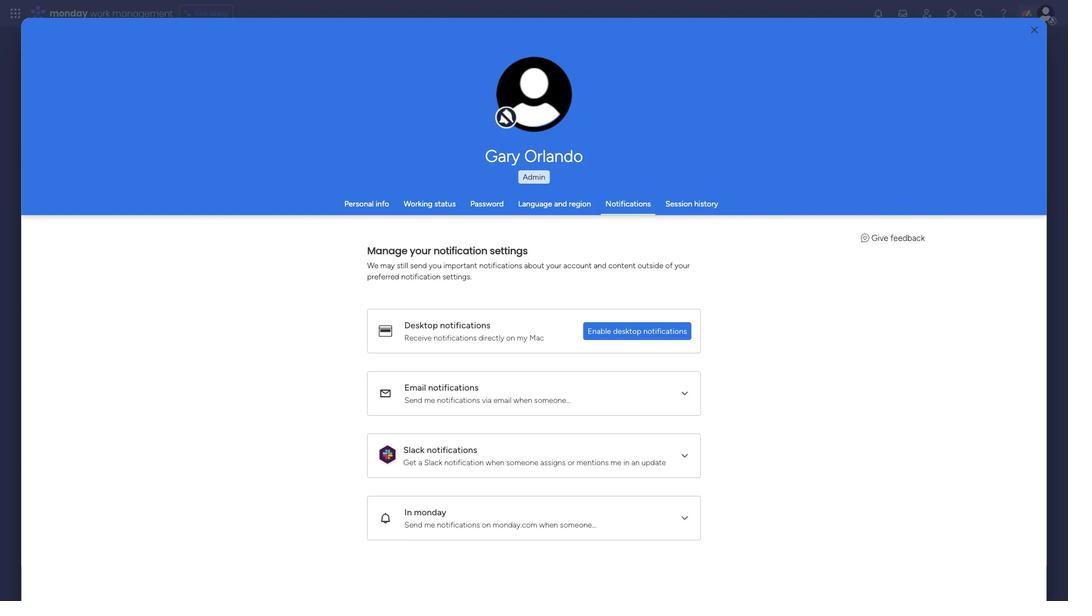 Task type: describe. For each thing, give the bounding box(es) containing it.
someone
[[507, 458, 539, 467]]

give
[[872, 233, 889, 243]]

me for notifications
[[424, 395, 435, 405]]

change profile picture button
[[497, 57, 572, 132]]

picture
[[523, 110, 546, 119]]

send
[[410, 261, 427, 270]]

me for monday
[[424, 520, 435, 530]]

send for in
[[405, 520, 422, 530]]

you
[[429, 261, 442, 270]]

notifications inside "slack notifications get a slack notification when someone assigns or mentions me in an update"
[[427, 444, 477, 455]]

notifications inside manage your notification settings we may still send you important notifications about your account and content outside of your preferred notification settings.
[[479, 261, 522, 270]]

gary
[[485, 146, 520, 166]]

mac
[[530, 333, 544, 343]]

about
[[524, 261, 545, 270]]

profile
[[538, 100, 558, 109]]

notifications inside button
[[644, 326, 687, 336]]

when for notifications
[[514, 395, 533, 405]]

plans
[[210, 9, 228, 18]]

email notifications send me notifications via email when someone...
[[405, 382, 571, 405]]

info
[[376, 199, 389, 208]]

a
[[418, 458, 422, 467]]

on for notifications
[[506, 333, 515, 343]]

monday inside the in monday send me notifications on monday.com when someone...
[[414, 507, 447, 517]]

1 vertical spatial notification
[[401, 272, 441, 281]]

password
[[470, 199, 504, 208]]

update
[[642, 458, 666, 467]]

slack notifications get a slack notification when someone assigns or mentions me in an update
[[403, 444, 666, 467]]

important
[[444, 261, 477, 270]]

apps image
[[947, 8, 958, 19]]

admin
[[523, 172, 546, 182]]

1 vertical spatial slack
[[424, 458, 443, 467]]

we
[[367, 261, 379, 270]]

session history link
[[666, 199, 718, 208]]

give feedback link
[[861, 233, 925, 243]]

1 horizontal spatial your
[[547, 261, 562, 270]]

session
[[666, 199, 693, 208]]

outside
[[638, 261, 664, 270]]

notifications image
[[873, 8, 884, 19]]

gary orlando button
[[381, 146, 687, 166]]

email
[[405, 382, 426, 393]]

still
[[397, 261, 408, 270]]

settings
[[490, 244, 528, 258]]

0 horizontal spatial your
[[410, 244, 431, 258]]

someone... for in monday
[[560, 520, 597, 530]]

feedback
[[891, 233, 925, 243]]

gary orlando dialog
[[21, 18, 1047, 601]]

enable
[[588, 326, 611, 336]]

settings.
[[443, 272, 472, 281]]

give feedback
[[872, 233, 925, 243]]

2 horizontal spatial your
[[675, 261, 690, 270]]

via
[[482, 395, 492, 405]]

in
[[405, 507, 412, 517]]

monday.com
[[493, 520, 537, 530]]

when for monday
[[539, 520, 558, 530]]

language and region
[[518, 199, 591, 208]]

0 vertical spatial notification
[[434, 244, 488, 258]]

search everything image
[[974, 8, 985, 19]]

enable desktop notifications
[[588, 326, 687, 336]]

status
[[435, 199, 456, 208]]

change profile picture
[[511, 100, 558, 119]]

notification inside "slack notifications get a slack notification when someone assigns or mentions me in an update"
[[444, 458, 484, 467]]

language and region link
[[518, 199, 591, 208]]



Task type: locate. For each thing, give the bounding box(es) containing it.
working status link
[[404, 199, 456, 208]]

send down in
[[405, 520, 422, 530]]

and left region
[[554, 199, 567, 208]]

0 horizontal spatial and
[[554, 199, 567, 208]]

when inside the in monday send me notifications on monday.com when someone...
[[539, 520, 558, 530]]

0 vertical spatial slack
[[403, 444, 425, 455]]

in
[[624, 458, 630, 467]]

orlando
[[524, 146, 583, 166]]

content
[[609, 261, 636, 270]]

2 vertical spatial me
[[424, 520, 435, 530]]

and left content
[[594, 261, 607, 270]]

manage your notification settings we may still send you important notifications about your account and content outside of your preferred notification settings.
[[367, 244, 690, 281]]

when left the 'someone'
[[486, 458, 505, 467]]

close image
[[1032, 26, 1038, 34]]

0 horizontal spatial monday
[[50, 7, 88, 19]]

me inside email notifications send me notifications via email when someone...
[[424, 395, 435, 405]]

enable desktop notifications button
[[584, 322, 692, 340]]

1 horizontal spatial on
[[506, 333, 515, 343]]

inbox image
[[898, 8, 909, 19]]

gary orlando
[[485, 146, 583, 166]]

slack up get
[[403, 444, 425, 455]]

slack right a
[[424, 458, 443, 467]]

when inside email notifications send me notifications via email when someone...
[[514, 395, 533, 405]]

and inside manage your notification settings we may still send you important notifications about your account and content outside of your preferred notification settings.
[[594, 261, 607, 270]]

monday left work
[[50, 7, 88, 19]]

someone...
[[534, 395, 571, 405], [560, 520, 597, 530]]

1 horizontal spatial when
[[514, 395, 533, 405]]

working status
[[404, 199, 456, 208]]

desktop
[[405, 320, 438, 330]]

2 vertical spatial when
[[539, 520, 558, 530]]

2 vertical spatial notification
[[444, 458, 484, 467]]

of
[[666, 261, 673, 270]]

get
[[403, 458, 417, 467]]

history
[[695, 199, 718, 208]]

notifications link
[[606, 199, 651, 208]]

send for email
[[405, 395, 422, 405]]

account
[[564, 261, 592, 270]]

me inside the in monday send me notifications on monday.com when someone...
[[424, 520, 435, 530]]

when inside "slack notifications get a slack notification when someone assigns or mentions me in an update"
[[486, 458, 505, 467]]

2 horizontal spatial when
[[539, 520, 558, 530]]

when
[[514, 395, 533, 405], [486, 458, 505, 467], [539, 520, 558, 530]]

notification right a
[[444, 458, 484, 467]]

personal info link
[[344, 199, 389, 208]]

see plans
[[195, 9, 228, 18]]

invite members image
[[922, 8, 933, 19]]

1 horizontal spatial monday
[[414, 507, 447, 517]]

on left the monday.com
[[482, 520, 491, 530]]

notification down send
[[401, 272, 441, 281]]

1 vertical spatial someone...
[[560, 520, 597, 530]]

1 vertical spatial send
[[405, 520, 422, 530]]

my
[[517, 333, 528, 343]]

notification up important
[[434, 244, 488, 258]]

on for monday
[[482, 520, 491, 530]]

help image
[[998, 8, 1010, 19]]

mentions
[[577, 458, 609, 467]]

desktop notifications receive notifications directly on my mac
[[405, 320, 544, 343]]

someone... inside email notifications send me notifications via email when someone...
[[534, 395, 571, 405]]

preferred
[[367, 272, 399, 281]]

on
[[506, 333, 515, 343], [482, 520, 491, 530]]

email
[[494, 395, 512, 405]]

0 horizontal spatial on
[[482, 520, 491, 530]]

send inside the in monday send me notifications on monday.com when someone...
[[405, 520, 422, 530]]

manage
[[367, 244, 408, 258]]

directly
[[479, 333, 504, 343]]

monday
[[50, 7, 88, 19], [414, 507, 447, 517]]

0 horizontal spatial when
[[486, 458, 505, 467]]

someone... for email notifications
[[534, 395, 571, 405]]

your
[[410, 244, 431, 258], [547, 261, 562, 270], [675, 261, 690, 270]]

send inside email notifications send me notifications via email when someone...
[[405, 395, 422, 405]]

assigns
[[541, 458, 566, 467]]

session history
[[666, 199, 718, 208]]

gary orlando image
[[1037, 4, 1055, 22]]

personal
[[344, 199, 374, 208]]

1 send from the top
[[405, 395, 422, 405]]

personal info
[[344, 199, 389, 208]]

0 vertical spatial and
[[554, 199, 567, 208]]

in monday send me notifications on monday.com when someone...
[[405, 507, 597, 530]]

me
[[424, 395, 435, 405], [611, 458, 622, 467], [424, 520, 435, 530]]

0 vertical spatial someone...
[[534, 395, 571, 405]]

work
[[90, 7, 110, 19]]

password link
[[470, 199, 504, 208]]

region
[[569, 199, 591, 208]]

management
[[112, 7, 173, 19]]

someone... inside the in monday send me notifications on monday.com when someone...
[[560, 520, 597, 530]]

1 vertical spatial on
[[482, 520, 491, 530]]

your right of
[[675, 261, 690, 270]]

1 horizontal spatial and
[[594, 261, 607, 270]]

0 vertical spatial when
[[514, 395, 533, 405]]

send down email
[[405, 395, 422, 405]]

notifications
[[479, 261, 522, 270], [440, 320, 491, 330], [644, 326, 687, 336], [434, 333, 477, 343], [428, 382, 479, 393], [437, 395, 480, 405], [427, 444, 477, 455], [437, 520, 480, 530]]

change
[[511, 100, 536, 109]]

1 vertical spatial when
[[486, 458, 505, 467]]

on inside desktop notifications receive notifications directly on my mac
[[506, 333, 515, 343]]

notifications
[[606, 199, 651, 208]]

2 send from the top
[[405, 520, 422, 530]]

1 vertical spatial me
[[611, 458, 622, 467]]

select product image
[[10, 8, 21, 19]]

monday right in
[[414, 507, 447, 517]]

on inside the in monday send me notifications on monday.com when someone...
[[482, 520, 491, 530]]

and
[[554, 199, 567, 208], [594, 261, 607, 270]]

see
[[195, 9, 208, 18]]

0 vertical spatial send
[[405, 395, 422, 405]]

1 vertical spatial and
[[594, 261, 607, 270]]

see plans button
[[180, 5, 233, 22]]

working
[[404, 199, 433, 208]]

send
[[405, 395, 422, 405], [405, 520, 422, 530]]

notifications inside the in monday send me notifications on monday.com when someone...
[[437, 520, 480, 530]]

on left my
[[506, 333, 515, 343]]

language
[[518, 199, 552, 208]]

0 vertical spatial monday
[[50, 7, 88, 19]]

receive
[[405, 333, 432, 343]]

or
[[568, 458, 575, 467]]

slack
[[403, 444, 425, 455], [424, 458, 443, 467]]

your up send
[[410, 244, 431, 258]]

desktop
[[613, 326, 642, 336]]

0 vertical spatial on
[[506, 333, 515, 343]]

me inside "slack notifications get a slack notification when someone assigns or mentions me in an update"
[[611, 458, 622, 467]]

an
[[632, 458, 640, 467]]

1 vertical spatial monday
[[414, 507, 447, 517]]

your right "about"
[[547, 261, 562, 270]]

when right the monday.com
[[539, 520, 558, 530]]

monday work management
[[50, 7, 173, 19]]

0 vertical spatial me
[[424, 395, 435, 405]]

may
[[381, 261, 395, 270]]

v2 user feedback image
[[861, 233, 870, 243]]

when right email
[[514, 395, 533, 405]]

notification
[[434, 244, 488, 258], [401, 272, 441, 281], [444, 458, 484, 467]]



Task type: vqa. For each thing, say whether or not it's contained in the screenshot.
'on' inside DESKTOP NOTIFICATIONS RECEIVE NOTIFICATIONS DIRECTLY ON MY MAC
yes



